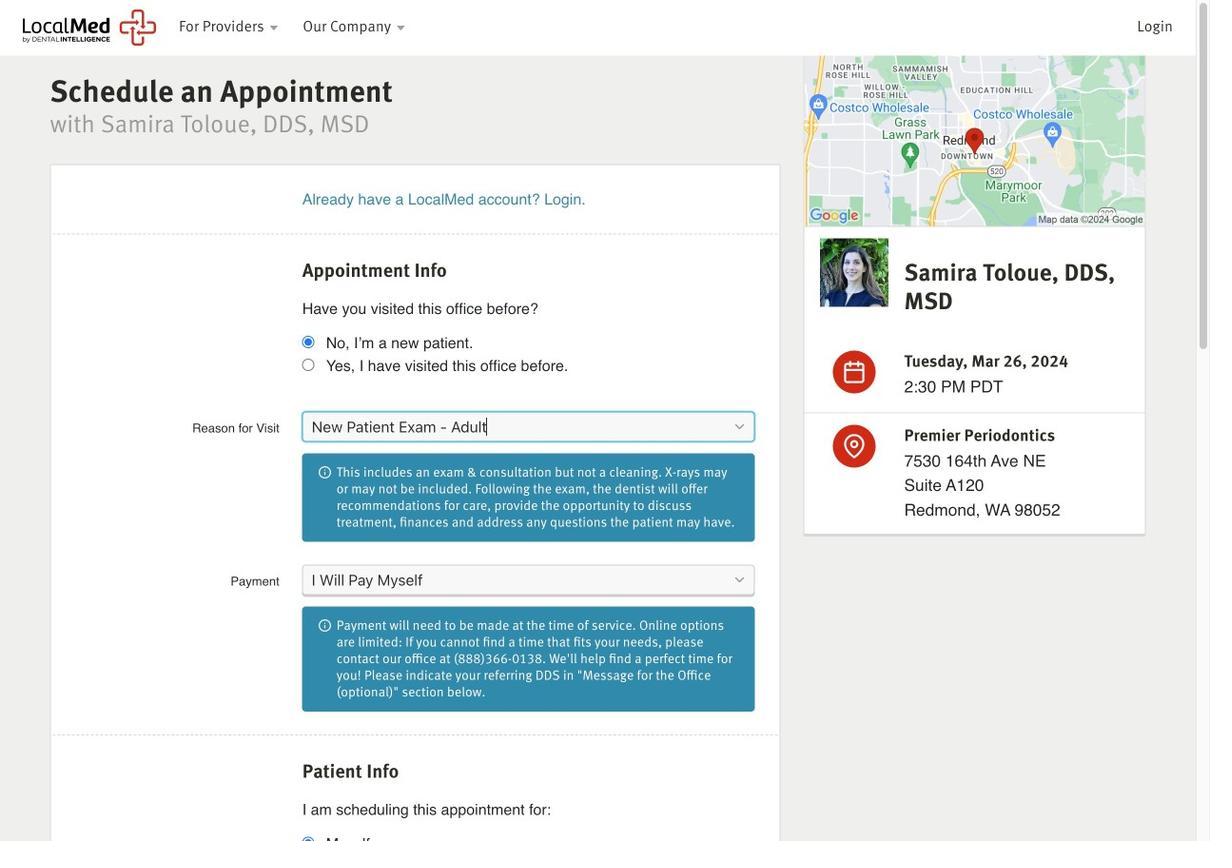 Task type: vqa. For each thing, say whether or not it's contained in the screenshot.
Address, Zip, or City text field
no



Task type: describe. For each thing, give the bounding box(es) containing it.
map image
[[804, 56, 1146, 226]]

date time image
[[842, 360, 867, 384]]

localmed logo image
[[23, 10, 156, 46]]

none field select an insurance…
[[302, 565, 755, 595]]

none field select a reason…
[[302, 411, 755, 442]]

Select an insurance… text field
[[302, 565, 755, 595]]



Task type: locate. For each thing, give the bounding box(es) containing it.
Select a reason… text field
[[302, 411, 755, 442]]

alert
[[302, 453, 755, 542], [302, 607, 755, 712]]

open menu image inside select an insurance… field
[[732, 572, 747, 587]]

1 vertical spatial open menu image
[[732, 572, 747, 587]]

0 vertical spatial alert
[[302, 453, 755, 542]]

0 vertical spatial none field
[[302, 411, 755, 442]]

location image
[[842, 434, 867, 458]]

1 none field from the top
[[302, 411, 755, 442]]

open menu image for select a reason… field
[[732, 419, 747, 434]]

alert for open menu image in the select a reason… field
[[302, 453, 755, 542]]

2 open menu image from the top
[[732, 572, 747, 587]]

1 vertical spatial none field
[[302, 565, 755, 595]]

provider image
[[820, 238, 889, 307]]

1 alert from the top
[[302, 453, 755, 542]]

alert down select an insurance… field
[[302, 607, 755, 712]]

banner
[[0, 0, 1196, 56]]

0 vertical spatial open menu image
[[732, 419, 747, 434]]

open menu image inside select a reason… field
[[732, 419, 747, 434]]

2 none field from the top
[[302, 565, 755, 595]]

None radio
[[302, 336, 315, 348], [302, 837, 315, 841], [302, 336, 315, 348], [302, 837, 315, 841]]

1 vertical spatial alert
[[302, 607, 755, 712]]

None radio
[[302, 359, 315, 371]]

None field
[[302, 411, 755, 442], [302, 565, 755, 595]]

2 alert from the top
[[302, 607, 755, 712]]

alert for open menu image in the select an insurance… field
[[302, 607, 755, 712]]

1 open menu image from the top
[[732, 419, 747, 434]]

main menu element
[[167, 0, 1185, 56]]

open menu image
[[732, 419, 747, 434], [732, 572, 747, 587]]

alert down select a reason… field
[[302, 453, 755, 542]]

open menu image for select an insurance… field
[[732, 572, 747, 587]]



